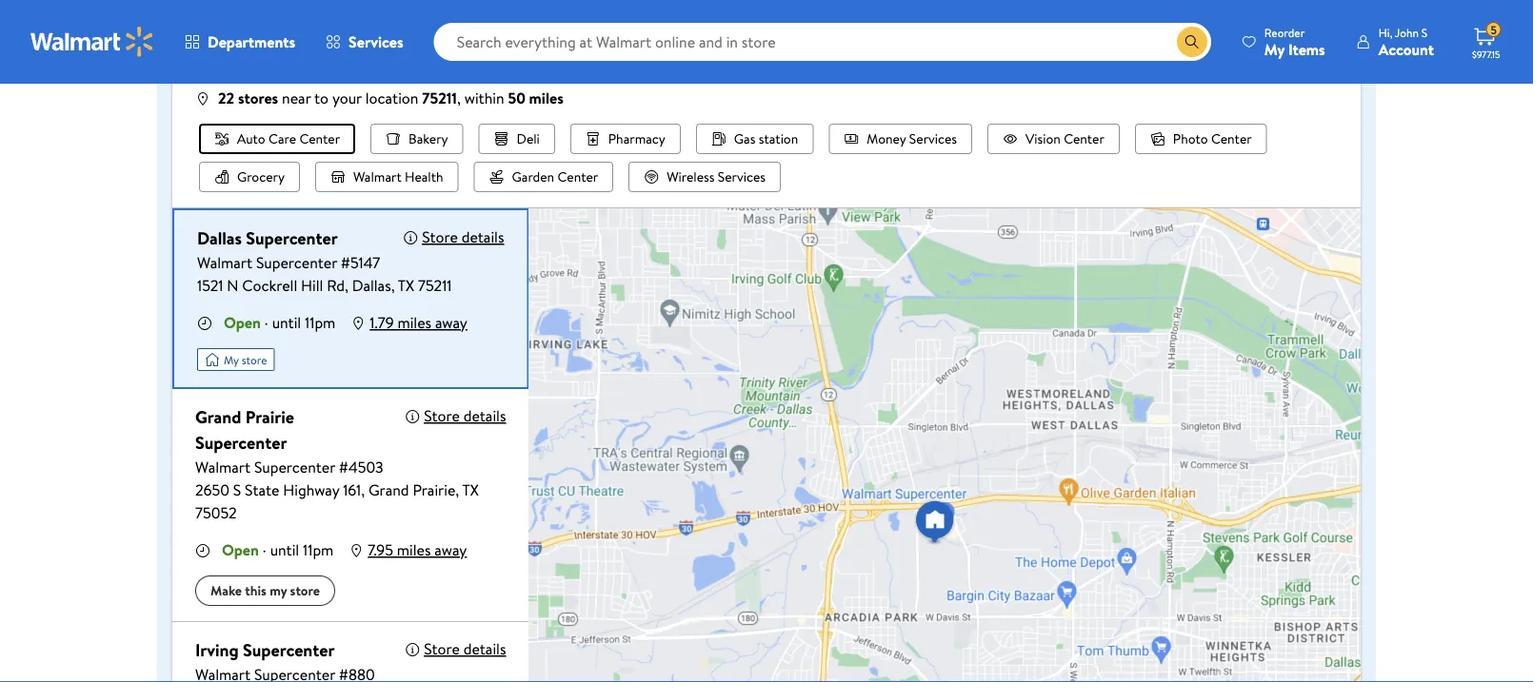 Task type: describe. For each thing, give the bounding box(es) containing it.
map region
[[446, 4, 1421, 683]]

gas station
[[734, 130, 798, 148]]

· for grand prairie supercenter
[[263, 540, 266, 561]]

11pm for dallas supercenter
[[305, 312, 336, 333]]

$977.15
[[1473, 48, 1501, 60]]

my store
[[224, 352, 267, 368]]

7.95 miles away link
[[368, 540, 467, 561]]

supercenter inside grand prairie supercenter
[[195, 431, 287, 455]]

walmart inside walmart health button
[[353, 168, 402, 186]]

wireless services button
[[629, 162, 781, 192]]

22
[[218, 88, 234, 109]]

walmart for supercenter
[[197, 252, 252, 273]]

2 vertical spatial store details link
[[424, 639, 506, 660]]

wireless services
[[667, 168, 766, 186]]

store details for dallas supercenter
[[422, 227, 504, 248]]

open for dallas supercenter
[[224, 312, 261, 333]]

dallas element
[[197, 226, 338, 251]]

161,
[[343, 480, 365, 501]]

1521 n cockrell hill rd,
  dallas, tx 75211 element
[[197, 274, 468, 297]]

deli button
[[479, 124, 555, 154]]

grand prairie element
[[195, 405, 386, 456]]

irving
[[195, 639, 239, 663]]

open · until 11pm for dallas supercenter
[[224, 312, 336, 333]]

75052
[[195, 503, 237, 524]]

center right care
[[299, 130, 340, 148]]

2650
[[195, 480, 229, 501]]

reorder
[[1265, 24, 1305, 40]]

gas station button
[[696, 124, 814, 154]]

Walmart Site-Wide search field
[[434, 23, 1211, 61]]

near
[[282, 88, 311, 109]]

use
[[226, 21, 247, 40]]

s inside walmart supercenter #4503 2650 s state highway 161,   grand prairie, tx 75052
[[233, 480, 241, 501]]

irving element
[[195, 638, 335, 664]]

current
[[271, 21, 314, 40]]

my inside button
[[270, 582, 287, 601]]

items
[[1289, 39, 1326, 60]]

list containing auto care center
[[195, 124, 1338, 192]]

services inside services 'dropdown button'
[[349, 31, 403, 52]]

supercenter for walmart supercenter #5147 1521 n cockrell hill rd,   dallas, tx 75211
[[256, 252, 337, 273]]

use my current location
[[226, 21, 364, 40]]

station
[[759, 130, 798, 148]]

account
[[1379, 39, 1434, 60]]

prairie,
[[413, 480, 459, 501]]

store details link for prairie
[[424, 406, 506, 427]]

my inside reorder my items
[[1265, 39, 1285, 60]]

grand inside walmart supercenter #4503 2650 s state highway 161,   grand prairie, tx 75052
[[369, 480, 409, 501]]

departments
[[208, 31, 295, 52]]

vision center button
[[988, 124, 1120, 154]]

state
[[245, 480, 280, 501]]

1521 n cockrell hill rd null is my store image
[[197, 349, 275, 371]]

0 vertical spatial miles
[[529, 88, 564, 109]]

walmart supercenter element for dallas supercenter
[[197, 251, 468, 274]]

#5147
[[341, 252, 380, 273]]

stores
[[238, 88, 278, 109]]

to
[[314, 88, 329, 109]]

services button
[[311, 19, 419, 65]]

dallas
[[197, 227, 242, 251]]

walmart supercenter #4503 2650 s state highway 161,   grand prairie, tx 75052
[[195, 457, 479, 524]]

,
[[457, 88, 461, 109]]

7.95
[[368, 540, 393, 561]]

money services
[[867, 130, 957, 148]]

store for grand prairie supercenter
[[424, 406, 460, 427]]

john
[[1395, 24, 1419, 40]]

money services button
[[829, 124, 973, 154]]

auto care center
[[237, 130, 340, 148]]

0 vertical spatial 75211
[[422, 88, 457, 109]]

within
[[464, 88, 504, 109]]

gas
[[734, 130, 756, 148]]

n
[[227, 275, 239, 296]]

11pm for grand prairie supercenter
[[303, 540, 334, 561]]

photo center
[[1173, 130, 1252, 148]]

care
[[269, 130, 296, 148]]

dallas,
[[352, 275, 395, 296]]

Search search field
[[434, 23, 1211, 61]]

1521
[[197, 275, 223, 296]]

services for wireless services
[[718, 168, 766, 186]]

store for dallas supercenter
[[422, 227, 458, 248]]

hi, john s account
[[1379, 24, 1434, 60]]

garden center button
[[474, 162, 614, 192]]



Task type: vqa. For each thing, say whether or not it's contained in the screenshot.
#4503
yes



Task type: locate. For each thing, give the bounding box(es) containing it.
cockrell
[[242, 275, 297, 296]]

rd,
[[327, 275, 348, 296]]

center for photo center
[[1212, 130, 1252, 148]]

this
[[245, 582, 267, 601]]

75211 up 1.79 miles away link on the top left of page
[[418, 275, 452, 296]]

#4503
[[339, 457, 384, 478]]

s inside hi, john s account
[[1422, 24, 1428, 40]]

11pm down hill
[[305, 312, 336, 333]]

departments button
[[170, 19, 311, 65]]

0 horizontal spatial s
[[233, 480, 241, 501]]

· down cockrell
[[265, 312, 268, 333]]

1 horizontal spatial services
[[718, 168, 766, 186]]

grand left prairie
[[195, 406, 241, 430]]

open · until 11pm up make this my store
[[222, 540, 334, 561]]

list
[[195, 124, 1338, 192]]

supercenter up hill
[[256, 252, 337, 273]]

services inside 'money services' button
[[909, 130, 957, 148]]

services inside wireless services button
[[718, 168, 766, 186]]

1 vertical spatial my
[[270, 582, 287, 601]]

my left the 'items' at right
[[1265, 39, 1285, 60]]

make this my store
[[211, 582, 320, 601]]

irving supercenter
[[195, 639, 335, 663]]

1 vertical spatial store
[[424, 406, 460, 427]]

money
[[867, 130, 906, 148]]

0 vertical spatial until
[[272, 312, 301, 333]]

1 vertical spatial details
[[464, 406, 506, 427]]

1 vertical spatial walmart supercenter element
[[195, 456, 506, 479]]

75211 up the bakery
[[422, 88, 457, 109]]

supercenter for dallas supercenter
[[246, 227, 338, 251]]

1 horizontal spatial my
[[1265, 39, 1285, 60]]

details for prairie
[[464, 406, 506, 427]]

supercenter inside dallas "element"
[[246, 227, 338, 251]]

tx inside walmart supercenter #5147 1521 n cockrell hill rd,   dallas, tx 75211
[[398, 275, 415, 296]]

hill
[[301, 275, 323, 296]]

walmart supercenter element down irving supercenter
[[195, 664, 469, 683]]

miles for grand prairie supercenter
[[397, 540, 431, 561]]

0 vertical spatial details
[[462, 227, 504, 248]]

store right this
[[290, 582, 320, 601]]

walmart up the n
[[197, 252, 252, 273]]

1.79 miles away
[[370, 312, 468, 333]]

away
[[435, 312, 468, 333], [435, 540, 467, 561]]

away for grand prairie supercenter
[[435, 540, 467, 561]]

walmart image
[[30, 27, 154, 57]]

0 vertical spatial grand
[[195, 406, 241, 430]]

store details
[[422, 227, 504, 248], [424, 406, 506, 427], [424, 639, 506, 660]]

open up make
[[222, 540, 259, 561]]

my right "use"
[[251, 21, 268, 40]]

2 vertical spatial miles
[[397, 540, 431, 561]]

0 horizontal spatial store
[[242, 352, 267, 368]]

2 horizontal spatial services
[[909, 130, 957, 148]]

supercenter up walmart supercenter #5147 1521 n cockrell hill rd,   dallas, tx 75211
[[246, 227, 338, 251]]

1 vertical spatial open · until 11pm
[[222, 540, 334, 561]]

my
[[1265, 39, 1285, 60], [224, 352, 239, 368]]

store inside the make this my store button
[[290, 582, 320, 601]]

grand inside grand prairie supercenter
[[195, 406, 241, 430]]

walmart inside walmart supercenter #4503 2650 s state highway 161,   grand prairie, tx 75052
[[195, 457, 251, 478]]

0 vertical spatial store
[[242, 352, 267, 368]]

0 horizontal spatial grand
[[195, 406, 241, 430]]

walmart supercenter element
[[197, 251, 468, 274], [195, 456, 506, 479], [195, 664, 469, 683]]

use my current location button
[[218, 21, 369, 40]]

s right 2650
[[233, 480, 241, 501]]

store up prairie
[[242, 352, 267, 368]]

dallas supercenter
[[197, 227, 338, 251]]

2 vertical spatial store
[[424, 639, 460, 660]]

0 vertical spatial walmart
[[353, 168, 402, 186]]

7.95 miles away
[[368, 540, 467, 561]]

miles right 7.95
[[397, 540, 431, 561]]

my up grand prairie supercenter
[[224, 352, 239, 368]]

1 vertical spatial location
[[366, 88, 419, 109]]

grand
[[195, 406, 241, 430], [369, 480, 409, 501]]

grand prairie supercenter
[[195, 406, 294, 455]]

store inside the 1521 n cockrell hill rd null is my store image
[[242, 352, 267, 368]]

2 vertical spatial walmart
[[195, 457, 251, 478]]

pharmacy
[[608, 130, 666, 148]]

details
[[462, 227, 504, 248], [464, 406, 506, 427], [464, 639, 506, 660]]

2 away from the top
[[435, 540, 467, 561]]

2 vertical spatial services
[[718, 168, 766, 186]]

1 vertical spatial 11pm
[[303, 540, 334, 561]]

supercenter down prairie
[[195, 431, 287, 455]]

miles for dallas supercenter
[[398, 312, 432, 333]]

1 vertical spatial store details
[[424, 406, 506, 427]]

1 vertical spatial ·
[[263, 540, 266, 561]]

2 vertical spatial walmart supercenter element
[[195, 664, 469, 683]]

1 vertical spatial walmart
[[197, 252, 252, 273]]

1 away from the top
[[435, 312, 468, 333]]

0 horizontal spatial my
[[224, 352, 239, 368]]

·
[[265, 312, 268, 333], [263, 540, 266, 561]]

services for money services
[[909, 130, 957, 148]]

open · until 11pm
[[224, 312, 336, 333], [222, 540, 334, 561]]

services down gas
[[718, 168, 766, 186]]

vision center
[[1026, 130, 1105, 148]]

miles right 50
[[529, 88, 564, 109]]

tx right the prairie, on the bottom left of page
[[462, 480, 479, 501]]

· up make this my store
[[263, 540, 266, 561]]

1 vertical spatial my
[[224, 352, 239, 368]]

0 vertical spatial ·
[[265, 312, 268, 333]]

1.79
[[370, 312, 394, 333]]

s right john
[[1422, 24, 1428, 40]]

reorder my items
[[1265, 24, 1326, 60]]

make
[[211, 582, 242, 601]]

open · until 11pm for grand prairie supercenter
[[222, 540, 334, 561]]

walmart supercenter element for grand prairie supercenter
[[195, 456, 506, 479]]

1 vertical spatial services
[[909, 130, 957, 148]]

tx right dallas, on the left of the page
[[398, 275, 415, 296]]

11pm down '2650 s state highway 161,
  grand prairie, tx 75052' element
[[303, 540, 334, 561]]

22 stores near to your location 75211 , within 50 miles
[[218, 88, 564, 109]]

11pm
[[305, 312, 336, 333], [303, 540, 334, 561]]

0 vertical spatial location
[[317, 21, 364, 40]]

hi,
[[1379, 24, 1393, 40]]

walmart up 2650
[[195, 457, 251, 478]]

store details link
[[422, 227, 504, 248], [424, 406, 506, 427], [424, 639, 506, 660]]

bakery button
[[371, 124, 463, 154]]

location right your
[[366, 88, 419, 109]]

s
[[1422, 24, 1428, 40], [233, 480, 241, 501]]

center right vision
[[1064, 130, 1105, 148]]

1 vertical spatial away
[[435, 540, 467, 561]]

walmart for prairie
[[195, 457, 251, 478]]

until for dallas supercenter
[[272, 312, 301, 333]]

0 vertical spatial s
[[1422, 24, 1428, 40]]

away right 1.79
[[435, 312, 468, 333]]

supercenter inside walmart supercenter #5147 1521 n cockrell hill rd,   dallas, tx 75211
[[256, 252, 337, 273]]

1 vertical spatial grand
[[369, 480, 409, 501]]

0 vertical spatial store details
[[422, 227, 504, 248]]

walmart left health
[[353, 168, 402, 186]]

1 vertical spatial tx
[[462, 480, 479, 501]]

until down cockrell
[[272, 312, 301, 333]]

0 vertical spatial store
[[422, 227, 458, 248]]

store details link for supercenter
[[422, 227, 504, 248]]

grocery button
[[199, 162, 300, 192]]

supercenter inside irving element
[[243, 639, 335, 663]]

50
[[508, 88, 526, 109]]

services
[[349, 31, 403, 52], [909, 130, 957, 148], [718, 168, 766, 186]]

1 horizontal spatial s
[[1422, 24, 1428, 40]]

my inside image
[[224, 352, 239, 368]]

prairie
[[245, 406, 294, 430]]

highway
[[283, 480, 339, 501]]

0 vertical spatial store details link
[[422, 227, 504, 248]]

walmart inside walmart supercenter #5147 1521 n cockrell hill rd,   dallas, tx 75211
[[197, 252, 252, 273]]

75211 inside walmart supercenter #5147 1521 n cockrell hill rd,   dallas, tx 75211
[[418, 275, 452, 296]]

2 vertical spatial details
[[464, 639, 506, 660]]

make this my store button
[[195, 576, 335, 607]]

miles
[[529, 88, 564, 109], [398, 312, 432, 333], [397, 540, 431, 561]]

wireless
[[667, 168, 715, 186]]

until
[[272, 312, 301, 333], [270, 540, 299, 561]]

1 horizontal spatial my
[[270, 582, 287, 601]]

garden center
[[512, 168, 598, 186]]

1 horizontal spatial grand
[[369, 480, 409, 501]]

1 vertical spatial s
[[233, 480, 241, 501]]

walmart supercenter #5147 1521 n cockrell hill rd,   dallas, tx 75211
[[197, 252, 452, 296]]

· for dallas supercenter
[[265, 312, 268, 333]]

0 vertical spatial tx
[[398, 275, 415, 296]]

auto care center button
[[199, 124, 355, 154]]

center inside button
[[1212, 130, 1252, 148]]

walmart
[[353, 168, 402, 186], [197, 252, 252, 273], [195, 457, 251, 478]]

walmart health button
[[315, 162, 459, 192]]

walmart supercenter element up 161,
[[195, 456, 506, 479]]

0 vertical spatial my
[[1265, 39, 1285, 60]]

store
[[242, 352, 267, 368], [290, 582, 320, 601]]

tx
[[398, 275, 415, 296], [462, 480, 479, 501]]

1 vertical spatial until
[[270, 540, 299, 561]]

photo center button
[[1135, 124, 1267, 154]]

0 vertical spatial open · until 11pm
[[224, 312, 336, 333]]

center for garden center
[[558, 168, 598, 186]]

bakery
[[409, 130, 448, 148]]

supercenter down the make this my store button
[[243, 639, 335, 663]]

your
[[332, 88, 362, 109]]

away down the prairie, on the bottom left of page
[[435, 540, 467, 561]]

deli
[[517, 130, 540, 148]]

open up my store
[[224, 312, 261, 333]]

0 horizontal spatial my
[[251, 21, 268, 40]]

open
[[224, 312, 261, 333], [222, 540, 259, 561]]

1 vertical spatial miles
[[398, 312, 432, 333]]

1 vertical spatial store
[[290, 582, 320, 601]]

supercenter
[[246, 227, 338, 251], [256, 252, 337, 273], [195, 431, 287, 455], [254, 457, 335, 478], [243, 639, 335, 663]]

1 vertical spatial store details link
[[424, 406, 506, 427]]

walmart health
[[353, 168, 443, 186]]

1 horizontal spatial tx
[[462, 480, 479, 501]]

services right the money
[[909, 130, 957, 148]]

search icon image
[[1185, 34, 1200, 50]]

tx inside walmart supercenter #4503 2650 s state highway 161,   grand prairie, tx 75052
[[462, 480, 479, 501]]

location
[[317, 21, 364, 40], [366, 88, 419, 109]]

1 vertical spatial open
[[222, 540, 259, 561]]

center right garden in the left of the page
[[558, 168, 598, 186]]

0 vertical spatial my
[[251, 21, 268, 40]]

0 horizontal spatial tx
[[398, 275, 415, 296]]

garden
[[512, 168, 555, 186]]

until for grand prairie supercenter
[[270, 540, 299, 561]]

miles right 1.79
[[398, 312, 432, 333]]

0 vertical spatial walmart supercenter element
[[197, 251, 468, 274]]

my
[[251, 21, 268, 40], [270, 582, 287, 601]]

center for vision center
[[1064, 130, 1105, 148]]

supercenter for walmart supercenter #4503 2650 s state highway 161,   grand prairie, tx 75052
[[254, 457, 335, 478]]

5
[[1491, 22, 1497, 38]]

pharmacy button
[[570, 124, 681, 154]]

photo
[[1173, 130, 1208, 148]]

open for grand prairie supercenter
[[222, 540, 259, 561]]

0 horizontal spatial location
[[317, 21, 364, 40]]

services up 22 stores near to your location 75211 , within 50 miles
[[349, 31, 403, 52]]

0 vertical spatial 11pm
[[305, 312, 336, 333]]

open · until 11pm down cockrell
[[224, 312, 336, 333]]

0 horizontal spatial services
[[349, 31, 403, 52]]

health
[[405, 168, 443, 186]]

1 vertical spatial 75211
[[418, 275, 452, 296]]

supercenter inside walmart supercenter #4503 2650 s state highway 161,   grand prairie, tx 75052
[[254, 457, 335, 478]]

details for supercenter
[[462, 227, 504, 248]]

0 vertical spatial services
[[349, 31, 403, 52]]

0 vertical spatial away
[[435, 312, 468, 333]]

auto
[[237, 130, 265, 148]]

walmart supercenter element up rd,
[[197, 251, 468, 274]]

away for dallas supercenter
[[435, 312, 468, 333]]

1.79 miles away link
[[370, 312, 468, 333]]

grocery
[[237, 168, 285, 186]]

walmart supercenter element containing walmart supercenter #5147
[[197, 251, 468, 274]]

2650 s state highway 161,
  grand prairie, tx 75052 element
[[195, 479, 506, 525]]

until up make this my store
[[270, 540, 299, 561]]

grand right 161,
[[369, 480, 409, 501]]

supercenter up highway on the left of the page
[[254, 457, 335, 478]]

location right current
[[317, 21, 364, 40]]

vision
[[1026, 130, 1061, 148]]

supercenter for irving supercenter
[[243, 639, 335, 663]]

0 vertical spatial open
[[224, 312, 261, 333]]

1 horizontal spatial store
[[290, 582, 320, 601]]

walmart supercenter element containing walmart supercenter #4503
[[195, 456, 506, 479]]

store details for grand prairie supercenter
[[424, 406, 506, 427]]

1 horizontal spatial location
[[366, 88, 419, 109]]

center right photo
[[1212, 130, 1252, 148]]

my right this
[[270, 582, 287, 601]]

2 vertical spatial store details
[[424, 639, 506, 660]]



